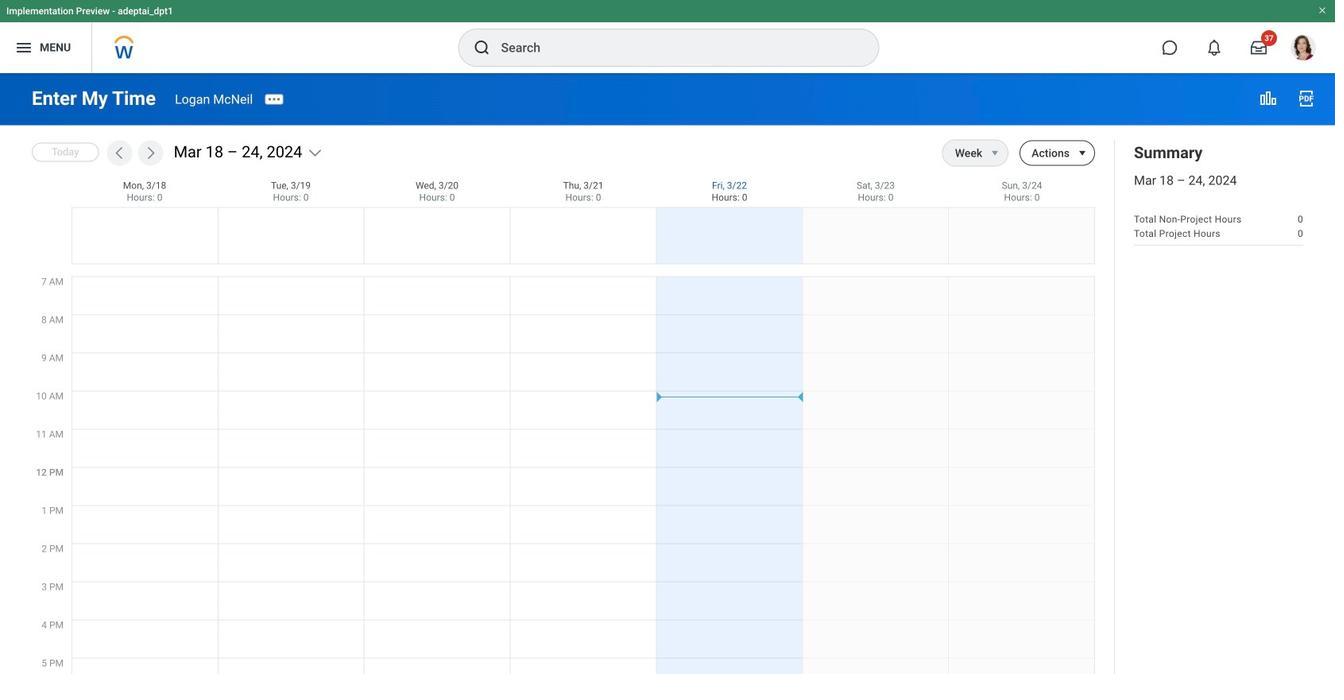 Task type: vqa. For each thing, say whether or not it's contained in the screenshot.
use
no



Task type: locate. For each thing, give the bounding box(es) containing it.
chevron left image
[[112, 145, 128, 161]]

Search Workday  search field
[[501, 30, 846, 65]]

chevron down image
[[307, 145, 323, 161]]

banner
[[0, 0, 1336, 73]]

1 caret down image from the left
[[986, 147, 1005, 159]]

view related information image
[[1259, 89, 1278, 108]]

1 horizontal spatial caret down image
[[1073, 147, 1092, 159]]

view printable version (pdf) image
[[1298, 89, 1317, 108]]

inbox large image
[[1251, 40, 1267, 56]]

caret down image
[[986, 147, 1005, 159], [1073, 147, 1092, 159]]

main content
[[0, 10, 1336, 674]]

0 horizontal spatial caret down image
[[986, 147, 1005, 159]]

justify image
[[14, 38, 33, 57]]



Task type: describe. For each thing, give the bounding box(es) containing it.
close environment banner image
[[1318, 6, 1328, 15]]

search image
[[473, 38, 492, 57]]

2 caret down image from the left
[[1073, 147, 1092, 159]]

chevron right image
[[143, 145, 159, 161]]

notifications large image
[[1207, 40, 1223, 56]]

profile logan mcneil image
[[1291, 35, 1317, 64]]



